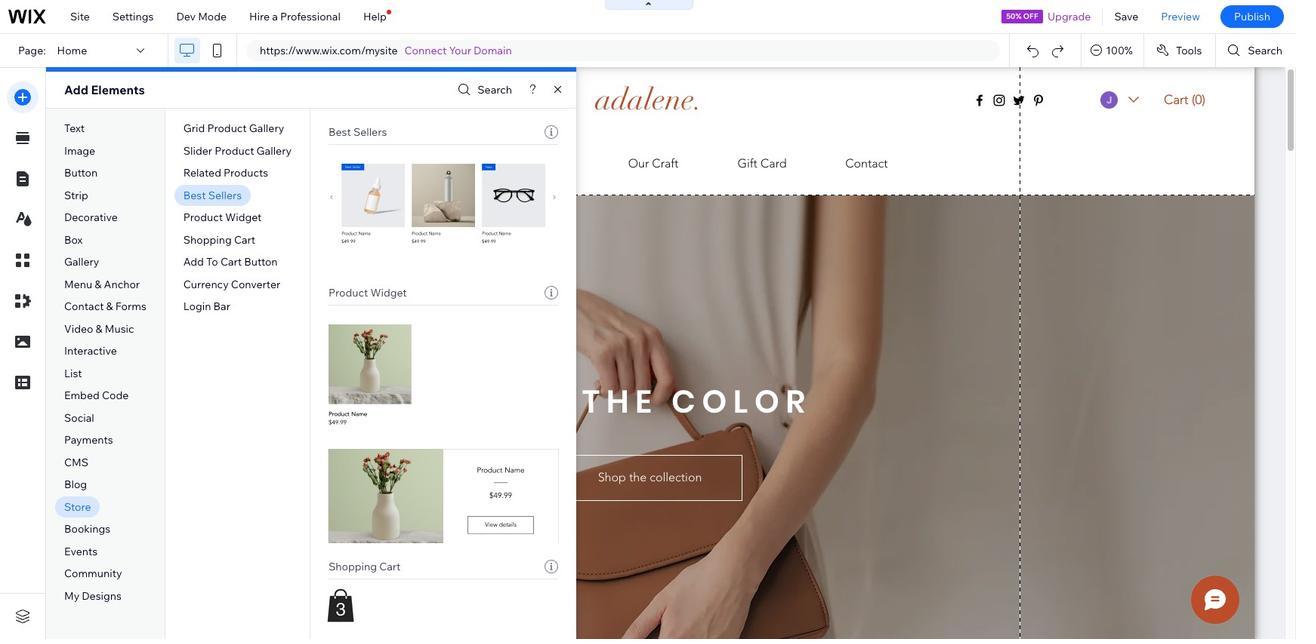 Task type: describe. For each thing, give the bounding box(es) containing it.
menu & anchor
[[64, 278, 140, 291]]

a
[[272, 10, 278, 23]]

contact
[[64, 300, 104, 314]]

save button
[[1103, 0, 1150, 33]]

payments
[[64, 434, 113, 448]]

0 horizontal spatial widget
[[225, 211, 262, 225]]

interactive
[[64, 345, 117, 358]]

slider product gallery
[[183, 144, 292, 158]]

100% button
[[1082, 34, 1144, 67]]

help
[[363, 10, 387, 23]]

video & music
[[64, 322, 134, 336]]

bookings
[[64, 523, 110, 537]]

currency
[[183, 278, 229, 291]]

0 vertical spatial best
[[329, 125, 351, 139]]

login
[[183, 300, 211, 314]]

dev
[[176, 10, 196, 23]]

1 horizontal spatial search
[[1248, 44, 1283, 57]]

social
[[64, 412, 94, 425]]

save
[[1115, 10, 1139, 23]]

gallery for slider product gallery
[[257, 144, 292, 158]]

settings
[[112, 10, 154, 23]]

0 vertical spatial shopping cart
[[183, 233, 255, 247]]

professional
[[280, 10, 341, 23]]

1 vertical spatial shopping cart
[[329, 561, 401, 574]]

grid product gallery
[[183, 122, 284, 135]]

list
[[64, 367, 82, 381]]

1 vertical spatial widget
[[370, 286, 407, 300]]

0 horizontal spatial best
[[183, 189, 206, 202]]

slider
[[183, 144, 212, 158]]

add elements
[[64, 82, 145, 97]]

community
[[64, 568, 122, 581]]

converter
[[231, 278, 280, 291]]

publish button
[[1221, 5, 1284, 28]]

0 vertical spatial sellers
[[353, 125, 387, 139]]

https://www.wix.com/mysite connect your domain
[[260, 44, 512, 57]]

video
[[64, 322, 93, 336]]

1 vertical spatial search
[[478, 83, 512, 97]]

menu
[[64, 278, 92, 291]]

& for video
[[96, 322, 102, 336]]

publish
[[1234, 10, 1271, 23]]

image
[[64, 144, 95, 158]]

elements
[[91, 82, 145, 97]]

connect
[[405, 44, 447, 57]]

upgrade
[[1048, 10, 1091, 23]]

1 vertical spatial product widget
[[329, 286, 407, 300]]

1 vertical spatial sellers
[[208, 189, 242, 202]]

store
[[64, 501, 91, 514]]

dev mode
[[176, 10, 227, 23]]

box
[[64, 233, 83, 247]]

2 vertical spatial cart
[[379, 561, 401, 574]]

anchor
[[104, 278, 140, 291]]

50%
[[1006, 11, 1022, 21]]

contact & forms
[[64, 300, 146, 314]]

0 horizontal spatial button
[[64, 166, 98, 180]]

my designs
[[64, 590, 122, 604]]



Task type: vqa. For each thing, say whether or not it's contained in the screenshot.
available.
no



Task type: locate. For each thing, give the bounding box(es) containing it.
currency converter
[[183, 278, 280, 291]]

products
[[224, 166, 268, 180]]

0 vertical spatial widget
[[225, 211, 262, 225]]

tools button
[[1144, 34, 1216, 67]]

gallery up products on the top left of page
[[257, 144, 292, 158]]

designs
[[82, 590, 122, 604]]

add for add elements
[[64, 82, 88, 97]]

search down publish button
[[1248, 44, 1283, 57]]

1 vertical spatial cart
[[221, 256, 242, 269]]

events
[[64, 545, 98, 559]]

& for menu
[[95, 278, 102, 291]]

search button
[[1217, 34, 1296, 67], [454, 79, 512, 101]]

search button down 'publish'
[[1217, 34, 1296, 67]]

1 horizontal spatial best sellers
[[329, 125, 387, 139]]

add to cart button
[[183, 256, 278, 269]]

sellers
[[353, 125, 387, 139], [208, 189, 242, 202]]

0 vertical spatial best sellers
[[329, 125, 387, 139]]

search
[[1248, 44, 1283, 57], [478, 83, 512, 97]]

preview button
[[1150, 0, 1212, 33]]

0 horizontal spatial add
[[64, 82, 88, 97]]

1 vertical spatial button
[[244, 256, 278, 269]]

1 vertical spatial &
[[106, 300, 113, 314]]

button
[[64, 166, 98, 180], [244, 256, 278, 269]]

shopping
[[183, 233, 232, 247], [329, 561, 377, 574]]

1 horizontal spatial best
[[329, 125, 351, 139]]

1 vertical spatial shopping
[[329, 561, 377, 574]]

hire a professional
[[249, 10, 341, 23]]

shopping cart
[[183, 233, 255, 247], [329, 561, 401, 574]]

best sellers
[[329, 125, 387, 139], [183, 189, 242, 202]]

embed
[[64, 389, 100, 403]]

widget
[[225, 211, 262, 225], [370, 286, 407, 300]]

tools
[[1176, 44, 1202, 57]]

1 horizontal spatial add
[[183, 256, 204, 269]]

button up converter
[[244, 256, 278, 269]]

site
[[70, 10, 90, 23]]

0 vertical spatial search
[[1248, 44, 1283, 57]]

0 vertical spatial &
[[95, 278, 102, 291]]

& right menu
[[95, 278, 102, 291]]

gallery up menu
[[64, 256, 99, 269]]

domain
[[474, 44, 512, 57]]

0 vertical spatial search button
[[1217, 34, 1296, 67]]

to
[[206, 256, 218, 269]]

gallery
[[249, 122, 284, 135], [257, 144, 292, 158], [64, 256, 99, 269]]

decorative
[[64, 211, 118, 225]]

0 horizontal spatial sellers
[[208, 189, 242, 202]]

product
[[207, 122, 247, 135], [215, 144, 254, 158], [183, 211, 223, 225], [329, 286, 368, 300]]

2 vertical spatial gallery
[[64, 256, 99, 269]]

gallery up slider product gallery
[[249, 122, 284, 135]]

1 horizontal spatial button
[[244, 256, 278, 269]]

strip
[[64, 189, 88, 202]]

0 horizontal spatial shopping
[[183, 233, 232, 247]]

0 horizontal spatial search
[[478, 83, 512, 97]]

0 horizontal spatial search button
[[454, 79, 512, 101]]

related
[[183, 166, 221, 180]]

1 horizontal spatial shopping cart
[[329, 561, 401, 574]]

1 vertical spatial gallery
[[257, 144, 292, 158]]

mode
[[198, 10, 227, 23]]

login bar
[[183, 300, 230, 314]]

blog
[[64, 479, 87, 492]]

off
[[1024, 11, 1039, 21]]

grid
[[183, 122, 205, 135]]

1 vertical spatial best sellers
[[183, 189, 242, 202]]

hire
[[249, 10, 270, 23]]

music
[[105, 322, 134, 336]]

0 vertical spatial add
[[64, 82, 88, 97]]

2 vertical spatial &
[[96, 322, 102, 336]]

& for contact
[[106, 300, 113, 314]]

0 vertical spatial product widget
[[183, 211, 262, 225]]

0 vertical spatial button
[[64, 166, 98, 180]]

related products
[[183, 166, 268, 180]]

0 vertical spatial shopping
[[183, 233, 232, 247]]

1 vertical spatial add
[[183, 256, 204, 269]]

my
[[64, 590, 79, 604]]

search down domain
[[478, 83, 512, 97]]

1 vertical spatial search button
[[454, 79, 512, 101]]

https://www.wix.com/mysite
[[260, 44, 398, 57]]

forms
[[115, 300, 146, 314]]

embed code
[[64, 389, 129, 403]]

50% off
[[1006, 11, 1039, 21]]

0 horizontal spatial best sellers
[[183, 189, 242, 202]]

&
[[95, 278, 102, 291], [106, 300, 113, 314], [96, 322, 102, 336]]

your
[[449, 44, 471, 57]]

code
[[102, 389, 129, 403]]

1 horizontal spatial product widget
[[329, 286, 407, 300]]

add left to
[[183, 256, 204, 269]]

& left forms
[[106, 300, 113, 314]]

add for add to cart button
[[183, 256, 204, 269]]

1 horizontal spatial sellers
[[353, 125, 387, 139]]

& right "video"
[[96, 322, 102, 336]]

cms
[[64, 456, 88, 470]]

0 vertical spatial gallery
[[249, 122, 284, 135]]

gallery for grid product gallery
[[249, 122, 284, 135]]

1 vertical spatial best
[[183, 189, 206, 202]]

1 horizontal spatial search button
[[1217, 34, 1296, 67]]

0 horizontal spatial shopping cart
[[183, 233, 255, 247]]

product widget
[[183, 211, 262, 225], [329, 286, 407, 300]]

1 horizontal spatial shopping
[[329, 561, 377, 574]]

cart
[[234, 233, 255, 247], [221, 256, 242, 269], [379, 561, 401, 574]]

add
[[64, 82, 88, 97], [183, 256, 204, 269]]

1 horizontal spatial widget
[[370, 286, 407, 300]]

0 vertical spatial cart
[[234, 233, 255, 247]]

0 horizontal spatial product widget
[[183, 211, 262, 225]]

button down image
[[64, 166, 98, 180]]

preview
[[1161, 10, 1200, 23]]

search button down domain
[[454, 79, 512, 101]]

text
[[64, 122, 85, 135]]

add up text
[[64, 82, 88, 97]]

best
[[329, 125, 351, 139], [183, 189, 206, 202]]

bar
[[213, 300, 230, 314]]

100%
[[1106, 44, 1133, 57]]

home
[[57, 44, 87, 57]]



